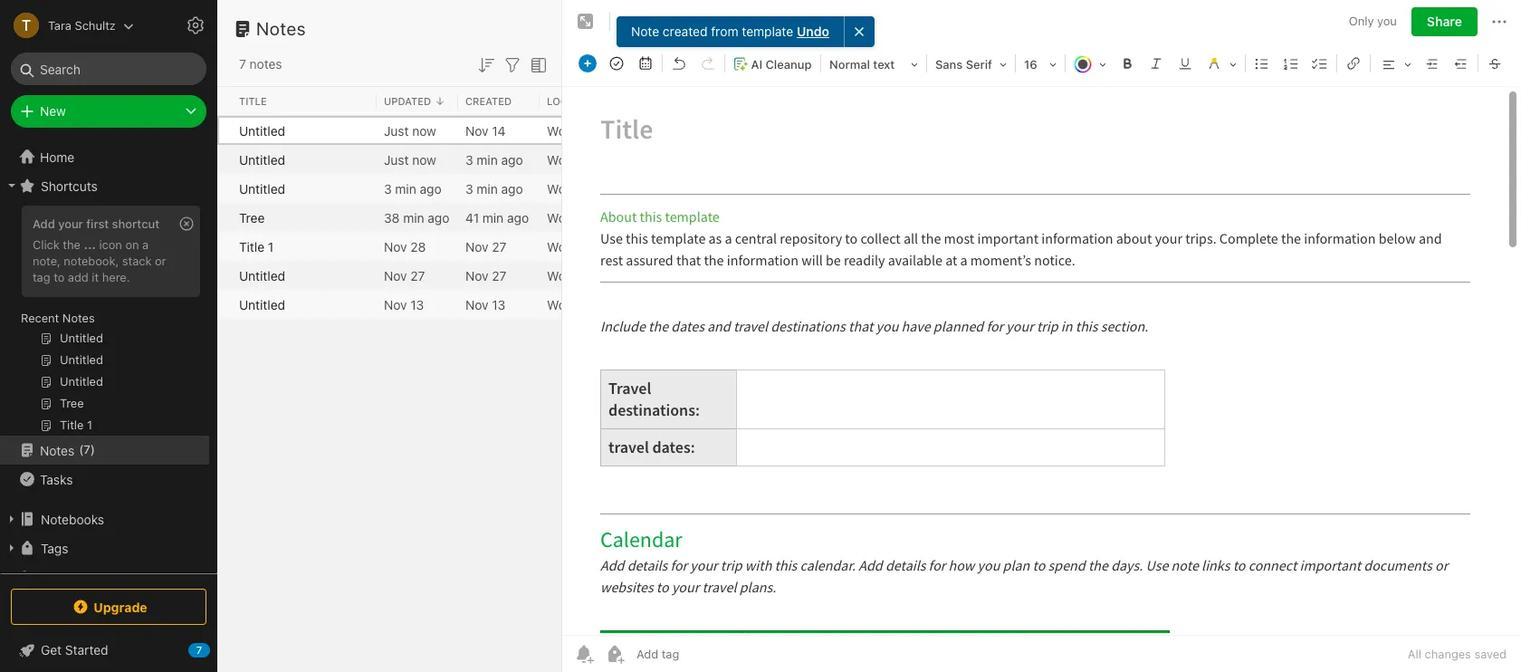 Task type: locate. For each thing, give the bounding box(es) containing it.
title left 1
[[239, 239, 265, 254]]

13 down 28
[[411, 297, 424, 312]]

3 min ago
[[466, 152, 523, 167], [384, 181, 442, 196], [466, 181, 523, 196]]

tasks
[[40, 472, 73, 487]]

2 vertical spatial notes
[[40, 443, 74, 458]]

0 vertical spatial now
[[412, 123, 436, 138]]

tree
[[0, 142, 217, 631]]

14
[[492, 123, 506, 138]]

3 min ago up "41 min ago"
[[466, 181, 523, 196]]

notes ( 7 )
[[40, 442, 95, 458]]

now up 38 min ago
[[412, 152, 436, 167]]

expand notebooks image
[[5, 512, 19, 526]]

1 vertical spatial now
[[412, 152, 436, 167]]

Note Editor text field
[[563, 87, 1522, 635]]

tara
[[48, 18, 71, 32]]

1 vertical spatial just now
[[384, 152, 436, 167]]

tag
[[33, 270, 50, 284]]

ago down 14 at top
[[501, 152, 523, 167]]

nov 28
[[384, 239, 426, 254]]

undo image
[[667, 51, 692, 76]]

0 vertical spatial just now
[[384, 123, 436, 138]]

notes
[[256, 18, 306, 39], [62, 311, 95, 325], [40, 443, 74, 458]]

notes right recent
[[62, 311, 95, 325]]

27 for nov 28
[[492, 239, 507, 254]]

it
[[92, 270, 99, 284]]

just now
[[384, 123, 436, 138], [384, 152, 436, 167]]

2 row group from the top
[[217, 116, 866, 319]]

sans serif
[[936, 57, 993, 72]]

ago right 41
[[507, 210, 529, 225]]

2 13 from the left
[[492, 297, 506, 312]]

None search field
[[24, 53, 194, 85]]

title for title
[[239, 95, 267, 107]]

7 notes
[[239, 56, 282, 72]]

1 just from the top
[[384, 123, 409, 138]]

3 min ago down 14 at top
[[466, 152, 523, 167]]

just now up 38 min ago
[[384, 152, 436, 167]]

expand note image
[[575, 11, 597, 33]]

note created from template undo
[[631, 24, 830, 39]]

4 untitled from the top
[[239, 268, 285, 283]]

ago for just now
[[501, 152, 523, 167]]

1 untitled from the top
[[239, 123, 285, 138]]

new button
[[11, 95, 207, 128]]

1 row group from the top
[[217, 87, 957, 116]]

add your first shortcut
[[33, 217, 160, 231]]

nov 13 down "41 min ago"
[[466, 297, 506, 312]]

Search text field
[[24, 53, 194, 85]]

expand tags image
[[5, 541, 19, 555]]

Font size field
[[1018, 51, 1064, 77]]

6 cell from the top
[[217, 261, 232, 290]]

stack
[[122, 254, 152, 268]]

task image
[[604, 51, 630, 76]]

upgrade
[[94, 599, 147, 615]]

notebooks link
[[0, 505, 209, 534]]

7 inside note list element
[[239, 56, 246, 72]]

0 horizontal spatial nov 13
[[384, 297, 424, 312]]

41 min ago
[[466, 210, 529, 225]]

untitled for 7th cell from the top
[[239, 297, 285, 312]]

1 vertical spatial 7
[[84, 442, 90, 457]]

2 cell from the top
[[217, 145, 232, 174]]

13
[[411, 297, 424, 312], [492, 297, 506, 312]]

Heading level field
[[823, 51, 925, 77]]

1 vertical spatial just
[[384, 152, 409, 167]]

your
[[58, 217, 83, 231]]

now down updated
[[412, 123, 436, 138]]

More actions field
[[1489, 7, 1511, 36]]

1 just now from the top
[[384, 123, 436, 138]]

2 just now from the top
[[384, 152, 436, 167]]

7 inside help and learning task checklist "field"
[[196, 644, 202, 656]]

1 horizontal spatial nov 13
[[466, 297, 506, 312]]

title down the '7 notes'
[[239, 95, 267, 107]]

1 13 from the left
[[411, 297, 424, 312]]

settings image
[[185, 14, 207, 36]]

click
[[33, 237, 60, 252]]

just for 3
[[384, 152, 409, 167]]

Help and Learning task checklist field
[[0, 636, 217, 665]]

0 horizontal spatial 7
[[84, 442, 90, 457]]

7 for 7 notes
[[239, 56, 246, 72]]

cleanup
[[766, 57, 812, 72]]

3
[[466, 152, 473, 167], [384, 181, 392, 196], [466, 181, 473, 196]]

min
[[477, 152, 498, 167], [395, 181, 417, 196], [477, 181, 498, 196], [403, 210, 424, 225], [483, 210, 504, 225]]

5 cell from the top
[[217, 232, 232, 261]]

notes left "("
[[40, 443, 74, 458]]

row group containing untitled
[[217, 116, 866, 319]]

27
[[492, 239, 507, 254], [411, 268, 425, 283], [492, 268, 507, 283]]

0 vertical spatial title
[[239, 95, 267, 107]]

notes up notes
[[256, 18, 306, 39]]

just up 38
[[384, 152, 409, 167]]

nov 13
[[384, 297, 424, 312], [466, 297, 506, 312]]

tags button
[[0, 534, 209, 563]]

7 for 7
[[196, 644, 202, 656]]

min for 38 min ago
[[483, 210, 504, 225]]

tree
[[239, 210, 265, 225]]

group
[[0, 200, 209, 443]]

2 nov 13 from the left
[[466, 297, 506, 312]]

note list element
[[217, 0, 957, 672]]

0 horizontal spatial 13
[[411, 297, 424, 312]]

group inside tree
[[0, 200, 209, 443]]

tree containing home
[[0, 142, 217, 631]]

just now for nov 14
[[384, 123, 436, 138]]

3 min ago up 38 min ago
[[384, 181, 442, 196]]

recent notes
[[21, 311, 95, 325]]

click the ...
[[33, 237, 96, 252]]

nov 14
[[466, 123, 506, 138]]

3 cell from the top
[[217, 174, 232, 203]]

2 vertical spatial 7
[[196, 644, 202, 656]]

3 down nov 14
[[466, 152, 473, 167]]

untitled
[[239, 123, 285, 138], [239, 152, 285, 167], [239, 181, 285, 196], [239, 268, 285, 283], [239, 297, 285, 312]]

title
[[239, 95, 267, 107], [239, 239, 265, 254]]

just now down updated
[[384, 123, 436, 138]]

only
[[1350, 14, 1375, 28]]

title for title 1
[[239, 239, 265, 254]]

3 for 3 min ago
[[466, 181, 473, 196]]

shortcut
[[112, 217, 160, 231]]

min right 41
[[483, 210, 504, 225]]

notes inside notes ( 7 )
[[40, 443, 74, 458]]

workbook
[[640, 14, 696, 29], [547, 123, 607, 138], [547, 152, 607, 167], [547, 181, 607, 196], [547, 210, 607, 225], [547, 239, 607, 254], [547, 268, 607, 283], [547, 297, 607, 312]]

min for 3 min ago
[[477, 181, 498, 196]]

schultz
[[75, 18, 116, 32]]

note
[[631, 24, 659, 39]]

untitled for second cell from the bottom
[[239, 268, 285, 283]]

checklist image
[[1308, 51, 1333, 76]]

ai cleanup button
[[727, 51, 819, 77]]

row group
[[217, 87, 957, 116], [217, 116, 866, 319]]

7 left notes
[[239, 56, 246, 72]]

16
[[1025, 57, 1038, 72]]

min up 38 min ago
[[395, 181, 417, 196]]

row group containing title
[[217, 87, 957, 116]]

insert link image
[[1342, 51, 1367, 76]]

4 cell from the top
[[217, 203, 232, 232]]

5 untitled from the top
[[239, 297, 285, 312]]

2 untitled from the top
[[239, 152, 285, 167]]

add filters image
[[502, 54, 524, 76]]

all changes saved
[[1409, 647, 1507, 661]]

ago for 3 min ago
[[501, 181, 523, 196]]

)
[[90, 442, 95, 457]]

only you
[[1350, 14, 1398, 28]]

3 up 41
[[466, 181, 473, 196]]

0 vertical spatial notes
[[256, 18, 306, 39]]

min down nov 14
[[477, 152, 498, 167]]

Add filters field
[[502, 53, 524, 76]]

1 now from the top
[[412, 123, 436, 138]]

nov 13 down the nov 28
[[384, 297, 424, 312]]

3 for just now
[[466, 152, 473, 167]]

bulleted list image
[[1250, 51, 1276, 76]]

2 now from the top
[[412, 152, 436, 167]]

numbered list image
[[1279, 51, 1304, 76]]

more actions image
[[1489, 11, 1511, 33]]

0 vertical spatial just
[[384, 123, 409, 138]]

nov
[[466, 123, 489, 138], [384, 239, 407, 254], [466, 239, 489, 254], [384, 268, 407, 283], [466, 268, 489, 283], [384, 297, 407, 312], [466, 297, 489, 312]]

3 min ago for now
[[466, 152, 523, 167]]

click to collapse image
[[211, 639, 224, 660]]

ago up "41 min ago"
[[501, 181, 523, 196]]

1 vertical spatial title
[[239, 239, 265, 254]]

sans
[[936, 57, 963, 72]]

here.
[[102, 270, 130, 284]]

group containing add your first shortcut
[[0, 200, 209, 443]]

min up "41 min ago"
[[477, 181, 498, 196]]

indent image
[[1420, 51, 1446, 76]]

notes inside note list element
[[256, 18, 306, 39]]

2
[[699, 14, 706, 29], [610, 123, 618, 138], [610, 152, 618, 167], [610, 181, 618, 196], [610, 210, 618, 225], [610, 239, 618, 254], [610, 268, 618, 283], [610, 297, 618, 312]]

1 title from the top
[[239, 95, 267, 107]]

Account field
[[0, 7, 134, 43]]

now
[[412, 123, 436, 138], [412, 152, 436, 167]]

icon on a note, notebook, stack or tag to add it here.
[[33, 237, 166, 284]]

workbook inside button
[[640, 14, 696, 29]]

just
[[384, 123, 409, 138], [384, 152, 409, 167]]

2 horizontal spatial 7
[[239, 56, 246, 72]]

7 up tasks button
[[84, 442, 90, 457]]

1 horizontal spatial 13
[[492, 297, 506, 312]]

all
[[1409, 647, 1422, 661]]

0 vertical spatial 7
[[239, 56, 246, 72]]

Highlight field
[[1200, 51, 1244, 77]]

2 just from the top
[[384, 152, 409, 167]]

a
[[142, 237, 149, 252]]

1 horizontal spatial 7
[[196, 644, 202, 656]]

7 left click to collapse icon
[[196, 644, 202, 656]]

from
[[711, 24, 738, 39]]

shortcuts
[[41, 178, 98, 193]]

cell
[[217, 116, 232, 145], [217, 145, 232, 174], [217, 174, 232, 203], [217, 203, 232, 232], [217, 232, 232, 261], [217, 261, 232, 290], [217, 290, 232, 319]]

3 untitled from the top
[[239, 181, 285, 196]]

2 title from the top
[[239, 239, 265, 254]]

13 down "41 min ago"
[[492, 297, 506, 312]]

first
[[86, 217, 109, 231]]

just down updated
[[384, 123, 409, 138]]

ago
[[501, 152, 523, 167], [420, 181, 442, 196], [501, 181, 523, 196], [428, 210, 450, 225], [507, 210, 529, 225]]

created
[[663, 24, 708, 39]]



Task type: describe. For each thing, give the bounding box(es) containing it.
41
[[466, 210, 479, 225]]

min right 38
[[403, 210, 424, 225]]

share button
[[1412, 7, 1478, 36]]

7 cell from the top
[[217, 290, 232, 319]]

bold image
[[1115, 51, 1141, 76]]

updated
[[384, 95, 431, 107]]

38
[[384, 210, 400, 225]]

notebook,
[[64, 254, 119, 268]]

shared
[[40, 569, 81, 585]]

template
[[742, 24, 794, 39]]

notes for notes ( 7 )
[[40, 443, 74, 458]]

1 cell from the top
[[217, 116, 232, 145]]

row group inside note list element
[[217, 116, 866, 319]]

calendar event image
[[633, 51, 659, 76]]

get
[[41, 642, 62, 658]]

location
[[547, 95, 599, 107]]

notes for notes
[[256, 18, 306, 39]]

28
[[411, 239, 426, 254]]

1
[[268, 239, 274, 254]]

3 up 38
[[384, 181, 392, 196]]

started
[[65, 642, 108, 658]]

underline image
[[1173, 51, 1199, 76]]

tara schultz
[[48, 18, 116, 32]]

ago up 38 min ago
[[420, 181, 442, 196]]

created
[[466, 95, 512, 107]]

Insert field
[[574, 51, 602, 76]]

home link
[[0, 142, 217, 171]]

now for 3 min ago
[[412, 152, 436, 167]]

note window element
[[563, 0, 1522, 672]]

title 1
[[239, 239, 274, 254]]

add
[[68, 270, 89, 284]]

nov 27 for 27
[[466, 268, 507, 283]]

ai
[[751, 57, 763, 72]]

38 min ago
[[384, 210, 450, 225]]

just for nov
[[384, 123, 409, 138]]

ago for 38 min ago
[[507, 210, 529, 225]]

notes
[[250, 56, 282, 72]]

on
[[125, 237, 139, 252]]

shared with me link
[[0, 563, 209, 592]]

or
[[155, 254, 166, 268]]

you
[[1378, 14, 1398, 28]]

undo link
[[797, 24, 830, 40]]

...
[[84, 237, 96, 252]]

workbook 2 button
[[618, 9, 713, 34]]

outdent image
[[1449, 51, 1475, 76]]

get started
[[41, 642, 108, 658]]

now for nov 14
[[412, 123, 436, 138]]

serif
[[966, 57, 993, 72]]

me
[[113, 569, 131, 585]]

notebooks
[[41, 511, 104, 527]]

text
[[874, 57, 895, 72]]

recent
[[21, 311, 59, 325]]

add tag image
[[604, 643, 626, 665]]

3 min ago for min
[[466, 181, 523, 196]]

min for just now
[[477, 152, 498, 167]]

2 inside button
[[699, 14, 706, 29]]

(
[[79, 442, 84, 457]]

27 for nov 27
[[492, 268, 507, 283]]

workbook 2 inside button
[[640, 14, 706, 29]]

share
[[1428, 14, 1463, 29]]

with
[[85, 569, 109, 585]]

Font family field
[[929, 51, 1014, 77]]

changes
[[1425, 647, 1472, 661]]

tasks button
[[0, 465, 209, 494]]

new
[[40, 103, 66, 119]]

Font color field
[[1068, 51, 1113, 77]]

icon
[[99, 237, 122, 252]]

note,
[[33, 254, 61, 268]]

Alignment field
[[1373, 51, 1419, 77]]

just now for 3 min ago
[[384, 152, 436, 167]]

to
[[54, 270, 65, 284]]

home
[[40, 149, 75, 164]]

add a reminder image
[[573, 643, 595, 665]]

undo
[[797, 24, 830, 39]]

add
[[33, 217, 55, 231]]

nov 27 for 28
[[466, 239, 507, 254]]

italic image
[[1144, 51, 1170, 76]]

ai cleanup
[[751, 57, 812, 72]]

1 nov 13 from the left
[[384, 297, 424, 312]]

normal
[[830, 57, 870, 72]]

upgrade button
[[11, 589, 207, 625]]

View options field
[[524, 53, 550, 76]]

untitled for 3rd cell
[[239, 181, 285, 196]]

1 vertical spatial notes
[[62, 311, 95, 325]]

untitled for 1st cell
[[239, 123, 285, 138]]

Add tag field
[[635, 646, 771, 662]]

the
[[63, 237, 81, 252]]

shortcuts button
[[0, 171, 209, 200]]

untitled for second cell from the top
[[239, 152, 285, 167]]

Sort options field
[[476, 53, 497, 76]]

shared with me
[[40, 569, 131, 585]]

7 inside notes ( 7 )
[[84, 442, 90, 457]]

More field
[[1510, 51, 1522, 76]]

tags
[[41, 540, 68, 556]]

normal text
[[830, 57, 895, 72]]

strikethrough image
[[1483, 51, 1508, 76]]

saved
[[1475, 647, 1507, 661]]

ago left 41
[[428, 210, 450, 225]]



Task type: vqa. For each thing, say whether or not it's contained in the screenshot.


